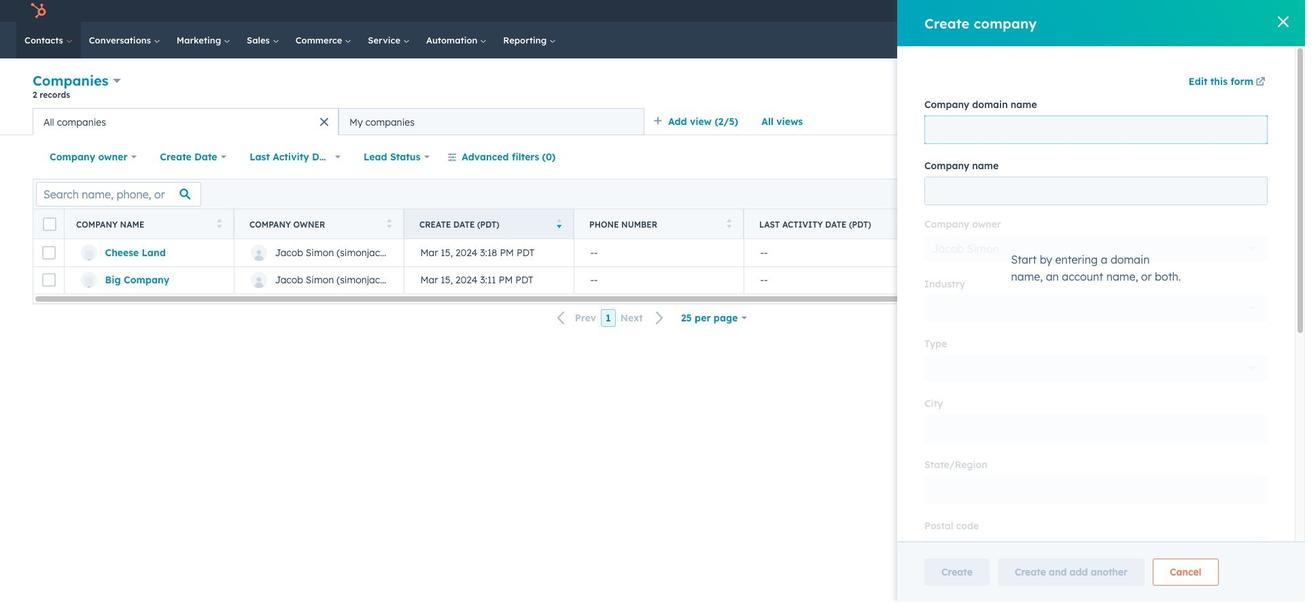 Task type: locate. For each thing, give the bounding box(es) containing it.
marketplaces image
[[1105, 6, 1117, 18]]

menu
[[1006, 0, 1289, 22]]

jacob simon image
[[1208, 5, 1220, 17]]

3 press to sort. element from the left
[[726, 219, 731, 230]]

2 press to sort. image from the left
[[726, 219, 731, 228]]

press to sort. image
[[386, 219, 392, 228], [726, 219, 731, 228], [896, 219, 901, 228]]

press to sort. image for second press to sort. element from right
[[726, 219, 731, 228]]

Search name, phone, or domain search field
[[36, 182, 201, 206]]

1 horizontal spatial press to sort. image
[[726, 219, 731, 228]]

press to sort. element
[[216, 219, 222, 230], [386, 219, 392, 230], [726, 219, 731, 230], [896, 219, 901, 230]]

descending sort. press to sort ascending. element
[[556, 219, 561, 230]]

3 press to sort. image from the left
[[896, 219, 901, 228]]

descending sort. press to sort ascending. image
[[556, 219, 561, 228]]

banner
[[33, 70, 1272, 108]]

0 horizontal spatial press to sort. image
[[386, 219, 392, 228]]

press to sort. image
[[216, 219, 222, 228]]

2 horizontal spatial press to sort. image
[[896, 219, 901, 228]]

1 press to sort. image from the left
[[386, 219, 392, 228]]



Task type: describe. For each thing, give the bounding box(es) containing it.
2 press to sort. element from the left
[[386, 219, 392, 230]]

pagination navigation
[[549, 309, 672, 327]]

Search HubSpot search field
[[1114, 29, 1257, 52]]

4 press to sort. element from the left
[[896, 219, 901, 230]]

press to sort. image for third press to sort. element from right
[[386, 219, 392, 228]]

press to sort. image for fourth press to sort. element
[[896, 219, 901, 228]]

1 press to sort. element from the left
[[216, 219, 222, 230]]



Task type: vqa. For each thing, say whether or not it's contained in the screenshot.
top "Settings"
no



